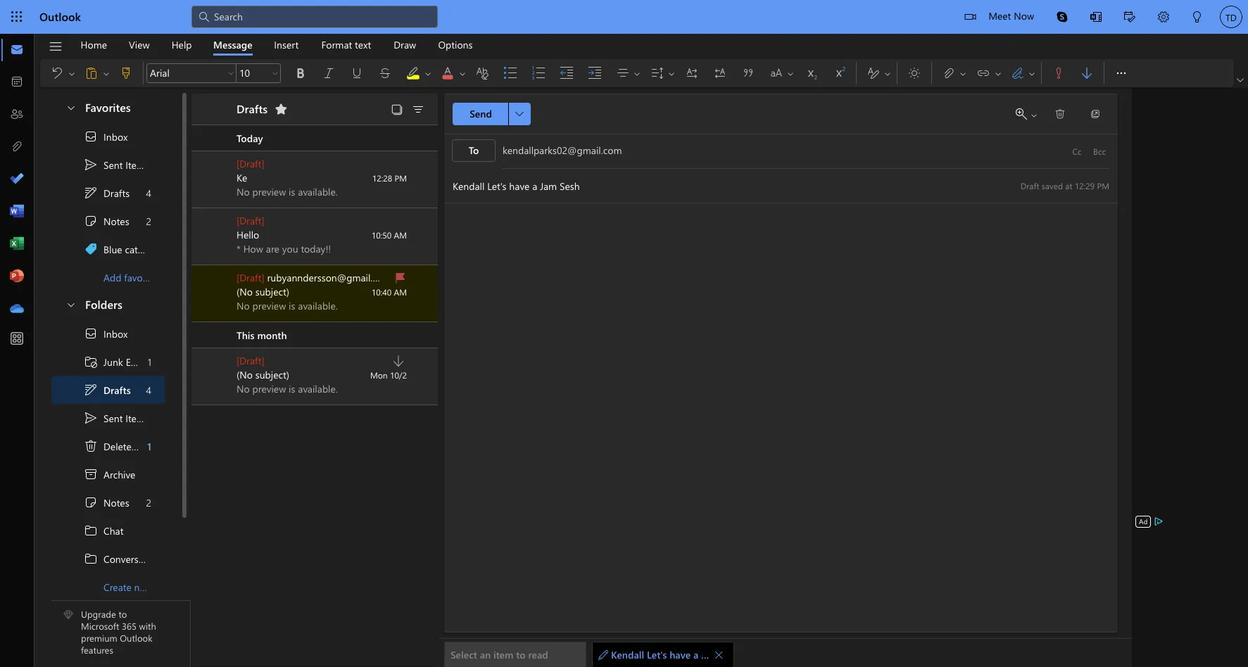 Task type: describe. For each thing, give the bounding box(es) containing it.

[[714, 650, 724, 660]]

 inside  
[[959, 69, 967, 78]]

2  from the top
[[84, 411, 98, 425]]

 tree item for 
[[51, 320, 165, 348]]

tab list containing home
[[70, 34, 484, 56]]

 
[[1011, 66, 1036, 80]]

help button
[[161, 34, 202, 56]]

1 available. from the top
[[298, 185, 338, 199]]

format
[[321, 38, 352, 51]]

available. for 
[[298, 299, 338, 313]]

folders tree item
[[51, 291, 165, 320]]

 tree item
[[51, 235, 165, 263]]

 button inside reading pane 'main content'
[[508, 103, 531, 125]]

2  tree item from the top
[[51, 489, 165, 517]]

 notes for first the  tree item from the bottom
[[84, 496, 129, 510]]

subject) for 
[[255, 368, 289, 382]]


[[294, 66, 308, 80]]

include group
[[935, 59, 1038, 87]]

microsoft
[[81, 620, 119, 632]]

 
[[942, 66, 967, 80]]

 for  dropdown button inside the reading pane 'main content'
[[515, 110, 524, 118]]


[[965, 11, 976, 23]]

4 for 1st '' tree item from the bottom of the page
[[146, 383, 151, 397]]

create new folder tree item
[[51, 573, 180, 601]]

1  tree item from the top
[[51, 179, 165, 207]]

 button
[[1181, 0, 1214, 36]]

 for 
[[1055, 108, 1066, 120]]


[[350, 66, 364, 80]]

 for 
[[84, 130, 98, 144]]

 button down draw button
[[399, 59, 434, 87]]

 
[[616, 66, 641, 80]]

sent inside tree
[[103, 412, 123, 425]]

select a message checkbox for (no subject)
[[208, 275, 237, 297]]

 button right 
[[101, 62, 112, 84]]

 for 2nd the  tree item from the bottom of the page
[[84, 214, 98, 228]]

message
[[213, 38, 252, 51]]

outlook link
[[39, 0, 81, 34]]

Font size text field
[[237, 65, 269, 82]]

no for 
[[237, 382, 250, 396]]


[[977, 66, 991, 80]]

draft
[[1021, 180, 1040, 191]]

select a message checkbox for ke
[[208, 161, 237, 183]]

2 vertical spatial drafts
[[103, 383, 131, 397]]

 button
[[969, 62, 993, 84]]

outlook inside "banner"
[[39, 9, 81, 24]]

category
[[125, 243, 163, 256]]

files image
[[10, 140, 24, 154]]

rubyanndersson@gmail.com
[[267, 271, 392, 284]]

 for 1st '' tree item from the bottom of the page
[[84, 383, 98, 397]]

 inside 'favorites' tree
[[84, 158, 98, 172]]


[[119, 66, 133, 80]]

have
[[670, 648, 691, 662]]

1 inside  tree item
[[147, 440, 151, 453]]


[[1192, 11, 1203, 23]]

view button
[[118, 34, 160, 56]]

 button inside favorites tree item
[[58, 94, 82, 120]]

 button
[[734, 62, 762, 84]]


[[1091, 11, 1102, 23]]

today!!
[[301, 242, 331, 256]]

td image
[[1220, 6, 1243, 28]]

item
[[494, 648, 514, 662]]

am for no preview is available.
[[394, 287, 407, 298]]

bcc
[[1093, 146, 1106, 157]]

kendall
[[611, 648, 644, 662]]

home button
[[70, 34, 118, 56]]

 search field
[[192, 0, 438, 32]]

 archive
[[84, 467, 135, 482]]

saved
[[1042, 180, 1063, 191]]

 tree item
[[51, 460, 165, 489]]

increase indent image
[[588, 66, 616, 80]]

add favorite tree item
[[51, 263, 165, 291]]

preview for 
[[252, 382, 286, 396]]

 for second '' tree item from the bottom
[[84, 186, 98, 200]]

drafts inside 'favorites' tree
[[103, 186, 130, 200]]

 button
[[1107, 59, 1136, 87]]

 
[[50, 66, 76, 80]]

drafts heading
[[218, 94, 292, 125]]

excel image
[[10, 237, 24, 251]]

outlook banner
[[0, 0, 1248, 36]]


[[908, 66, 922, 80]]

to do image
[[10, 172, 24, 187]]

favorites
[[85, 100, 131, 115]]

 button
[[1147, 0, 1181, 36]]

is for 
[[289, 299, 295, 313]]

1 preview from the top
[[252, 185, 286, 199]]

notes inside 'favorites' tree
[[103, 214, 129, 228]]

add favorite
[[103, 271, 157, 284]]

 button
[[1045, 62, 1073, 84]]

message list section
[[192, 90, 438, 667]]

drafts 
[[237, 101, 288, 116]]

meet
[[989, 9, 1011, 23]]


[[48, 39, 63, 54]]


[[942, 66, 956, 80]]

create
[[103, 580, 131, 594]]

 button down message button
[[225, 63, 237, 83]]

numbering image
[[532, 66, 560, 80]]


[[475, 66, 489, 80]]

1  tree item from the top
[[51, 207, 165, 235]]

1 no from the top
[[237, 185, 250, 199]]

select
[[451, 648, 477, 662]]

sent inside 'favorites' tree
[[103, 158, 123, 171]]

 button
[[1113, 0, 1147, 36]]

1 inside  junk email 1
[[148, 355, 151, 369]]

 tree item
[[51, 432, 165, 460]]

email
[[126, 355, 149, 369]]

12:28
[[372, 172, 392, 184]]

2 [draft] from the top
[[237, 214, 264, 227]]

no for 
[[237, 299, 250, 313]]

tags group
[[1045, 59, 1101, 87]]

10:40 am
[[372, 287, 407, 298]]


[[84, 66, 99, 80]]

 button
[[900, 62, 929, 84]]

how
[[243, 242, 263, 256]]

no preview is available. for 
[[237, 299, 338, 313]]

add
[[103, 271, 121, 284]]

to inside button
[[516, 648, 526, 662]]

 button inside folders 'tree item'
[[58, 291, 82, 318]]

Font text field
[[147, 65, 225, 82]]

10:50
[[372, 230, 392, 241]]

1 [draft] from the top
[[237, 157, 264, 170]]


[[598, 650, 608, 660]]

[draft] rubyanndersson@gmail.com 
[[237, 271, 408, 285]]

 button
[[343, 62, 371, 84]]

2 for 2nd the  tree item from the bottom of the page
[[146, 214, 151, 228]]

 tree item for 
[[51, 123, 165, 151]]

 button
[[711, 645, 727, 665]]

upgrade to microsoft 365 with premium outlook features
[[81, 609, 156, 656]]

favorites tree
[[51, 89, 165, 291]]

sesh
[[722, 648, 742, 662]]

1 is from the top
[[289, 185, 295, 199]]

decrease indent image
[[560, 66, 588, 80]]


[[197, 10, 211, 24]]

(no for 
[[237, 285, 253, 299]]


[[411, 103, 425, 117]]

kendallparks02@gmail.com
[[503, 143, 622, 157]]

 button
[[315, 62, 343, 84]]

1  tree item from the top
[[51, 517, 165, 545]]

 
[[84, 66, 111, 80]]

 button right 
[[66, 62, 77, 84]]

to button
[[452, 139, 496, 162]]

month
[[257, 328, 287, 342]]

 drafts for 1st '' tree item from the bottom of the page
[[84, 383, 131, 397]]

are
[[266, 242, 279, 256]]

select a message checkbox for hello
[[208, 218, 237, 240]]

 button
[[77, 62, 101, 84]]

 button
[[371, 62, 399, 84]]

let's
[[647, 648, 667, 662]]

message list no items selected list box
[[192, 125, 438, 667]]

format text button
[[311, 34, 382, 56]]

blue
[[103, 243, 122, 256]]

 inside " "
[[994, 69, 1003, 78]]

today heading
[[192, 125, 438, 151]]

create new folder
[[103, 580, 180, 594]]


[[713, 66, 727, 80]]

2 notes from the top
[[103, 496, 129, 509]]

 
[[651, 66, 676, 80]]



Task type: locate. For each thing, give the bounding box(es) containing it.
no preview is available. up month
[[237, 299, 338, 313]]

preview for 
[[252, 299, 286, 313]]

is up this month heading
[[289, 299, 295, 313]]

 button
[[399, 59, 434, 87], [434, 59, 469, 87], [66, 62, 77, 84], [101, 62, 112, 84], [457, 62, 468, 84], [993, 62, 1004, 84]]

is down this month heading
[[289, 382, 295, 396]]

2 (no subject) from the top
[[237, 368, 289, 382]]

1 horizontal spatial 
[[1237, 77, 1244, 84]]

 button right send
[[508, 103, 531, 125]]

3 is from the top
[[289, 382, 295, 396]]

2 vertical spatial items
[[140, 440, 164, 453]]

cc
[[1073, 146, 1082, 157]]

select a message checkbox down today
[[208, 161, 237, 183]]

preview up hello
[[252, 185, 286, 199]]

0 vertical spatial sent
[[103, 158, 123, 171]]

0 horizontal spatial 
[[515, 110, 524, 118]]

 inside reading pane 'main content'
[[515, 110, 524, 118]]

outlook up  button
[[39, 9, 81, 24]]

0 vertical spatial  button
[[1234, 73, 1247, 87]]

 sent items inside 'favorites' tree
[[84, 158, 149, 172]]

 tree item down  tree item
[[51, 517, 165, 545]]

0 vertical spatial 
[[1237, 77, 1244, 84]]

no down the "this"
[[237, 382, 250, 396]]

2 for first the  tree item from the bottom
[[146, 496, 151, 509]]

 right 
[[102, 69, 111, 78]]

 button left the 
[[457, 62, 468, 84]]

 right font size text box
[[271, 69, 280, 77]]

options button
[[428, 34, 483, 56]]

0 vertical spatial  sent items
[[84, 158, 149, 172]]

sent down favorites tree item on the top of page
[[103, 158, 123, 171]]

2 vertical spatial available.
[[298, 382, 338, 396]]

tree containing 
[[51, 320, 180, 601]]

 notes inside 'favorites' tree
[[84, 214, 129, 228]]

2  from the top
[[84, 496, 98, 510]]


[[322, 66, 336, 80]]

 right 
[[959, 69, 967, 78]]

2  inbox from the top
[[84, 327, 128, 341]]

left-rail-appbar navigation
[[3, 34, 31, 325]]

select a message checkbox down the "this"
[[208, 358, 237, 380]]

an
[[480, 648, 491, 662]]

 inside 'favorites' tree
[[84, 186, 98, 200]]

0 vertical spatial  drafts
[[84, 186, 130, 200]]

2 subject) from the top
[[255, 368, 289, 382]]

2  from the top
[[84, 552, 98, 566]]

3 no preview is available. from the top
[[237, 382, 338, 396]]

 drafts down  tree item
[[84, 383, 131, 397]]

drafts left 
[[237, 101, 268, 116]]

 button
[[387, 99, 407, 119]]

is for 
[[289, 382, 295, 396]]

 sent items
[[84, 158, 149, 172], [84, 411, 149, 425]]

tab list
[[70, 34, 484, 56]]

drafts up blue
[[103, 186, 130, 200]]

 inside folders 'tree item'
[[65, 299, 77, 310]]

2 4 from the top
[[146, 383, 151, 397]]


[[867, 66, 881, 80]]

is
[[289, 185, 295, 199], [289, 299, 295, 313], [289, 382, 295, 396]]

outlook right premium
[[120, 632, 153, 644]]

 button right 
[[993, 62, 1004, 84]]

1 vertical spatial items
[[125, 412, 149, 425]]

1  inbox from the top
[[84, 130, 128, 144]]

0 vertical spatial items
[[125, 158, 149, 171]]


[[1011, 66, 1025, 80]]

0 vertical spatial 
[[84, 524, 98, 538]]

no up the "this"
[[237, 299, 250, 313]]

 button down options button
[[434, 59, 469, 87]]

 up 
[[84, 186, 98, 200]]


[[84, 242, 98, 256]]

2 down  tree item
[[146, 496, 151, 509]]


[[1115, 66, 1129, 80]]

 inside 'favorites' tree
[[84, 214, 98, 228]]

0 vertical spatial 
[[84, 214, 98, 228]]

draw button
[[383, 34, 427, 56]]

today
[[237, 131, 263, 145]]

application
[[0, 0, 1248, 667]]

1 vertical spatial sent
[[103, 412, 123, 425]]

 inside  
[[1028, 69, 1036, 78]]

1 vertical spatial 
[[84, 383, 98, 397]]

items for first  tree item from the top
[[125, 158, 149, 171]]

1 select a message checkbox from the top
[[208, 161, 237, 183]]

bcc button
[[1088, 140, 1111, 163]]

available. for 
[[298, 382, 338, 396]]

1  notes from the top
[[84, 214, 129, 228]]

1 vertical spatial available.
[[298, 299, 338, 313]]

Select a message checkbox
[[208, 218, 237, 240], [208, 275, 237, 297]]

2  notes from the top
[[84, 496, 129, 510]]

2  drafts from the top
[[84, 383, 131, 397]]

 notes down  tree item
[[84, 496, 129, 510]]

mon
[[370, 370, 388, 381]]

subject) down are
[[255, 285, 289, 299]]

3 no from the top
[[237, 382, 250, 396]]

 left font color image
[[424, 69, 432, 78]]

folders
[[85, 297, 122, 312]]

0 vertical spatial  tree item
[[51, 123, 165, 151]]

 button
[[287, 62, 315, 84]]

1 horizontal spatial outlook
[[120, 632, 153, 644]]

1 vertical spatial select a message checkbox
[[208, 358, 237, 380]]


[[84, 158, 98, 172], [84, 411, 98, 425]]

 inside  tree item
[[84, 439, 98, 453]]

inbox inside 'favorites' tree
[[103, 130, 128, 143]]

 button
[[1234, 73, 1247, 87], [508, 103, 531, 125]]

0 vertical spatial  tree item
[[51, 151, 165, 179]]


[[1057, 11, 1068, 23]]

 inside  
[[884, 69, 892, 78]]

notes
[[103, 214, 129, 228], [103, 496, 129, 509]]

1 vertical spatial 
[[84, 411, 98, 425]]

12:29
[[1075, 180, 1095, 191]]

text highlight color image
[[406, 66, 434, 80]]

am right 10:50
[[394, 230, 407, 241]]

items inside 'favorites' tree
[[125, 158, 149, 171]]

 button inside the include group
[[993, 62, 1004, 84]]

(no down the "this"
[[237, 368, 253, 382]]

1 vertical spatial subject)
[[255, 368, 289, 382]]

 inside  
[[667, 69, 676, 78]]

to right the upgrade
[[119, 609, 127, 621]]

 for 
[[84, 552, 98, 566]]

1  from the top
[[84, 130, 98, 144]]

12:28 pm
[[372, 172, 407, 184]]

 button
[[678, 62, 706, 84]]

 
[[1016, 108, 1038, 120]]

To text field
[[503, 143, 1066, 159]]

 button
[[1046, 103, 1074, 125]]

 button down td icon
[[1234, 73, 1247, 87]]

drafts inside the drafts 
[[237, 101, 268, 116]]

 right 
[[1030, 111, 1038, 120]]

 sent items down favorites tree item on the top of page
[[84, 158, 149, 172]]

 inside tree
[[84, 383, 98, 397]]

 inside  
[[68, 69, 76, 78]]

pm inside "message list no items selected" list box
[[395, 172, 407, 184]]

 tree item up junk
[[51, 320, 165, 348]]

1 vertical spatial (no
[[237, 368, 253, 382]]

subject) down month
[[255, 368, 289, 382]]

0 horizontal spatial outlook
[[39, 9, 81, 24]]

1 vertical spatial inbox
[[103, 327, 128, 340]]


[[651, 66, 665, 80]]

 left folders
[[65, 299, 77, 310]]

1 vertical spatial  tree item
[[51, 404, 165, 432]]

 blue category
[[84, 242, 163, 256]]

 inbox down folders 'tree item'
[[84, 327, 128, 341]]

0 horizontal spatial 
[[84, 439, 98, 453]]

items down favorites tree item on the top of page
[[125, 158, 149, 171]]

 button inside basic text group
[[457, 62, 468, 84]]

more apps image
[[10, 332, 24, 346]]

2 preview from the top
[[252, 299, 286, 313]]

superscript image
[[832, 66, 860, 80]]

inbox inside tree
[[103, 327, 128, 340]]

 tree item up blue
[[51, 207, 165, 235]]


[[685, 66, 699, 80]]

[draft]
[[237, 157, 264, 170], [237, 214, 264, 227], [237, 271, 264, 284], [237, 354, 264, 368]]

basic text group
[[146, 59, 860, 87]]

jam
[[701, 648, 719, 662]]

 right 
[[68, 69, 76, 78]]

inbox for 
[[103, 130, 128, 143]]

 notes up  tree item
[[84, 214, 129, 228]]

 for first the  tree item from the bottom
[[84, 496, 98, 510]]

1 vertical spatial (no subject)
[[237, 368, 289, 382]]

1 right junk
[[148, 355, 151, 369]]

 button
[[1073, 62, 1101, 84]]

premium
[[81, 632, 117, 644]]

am for * how are you today!!
[[394, 230, 407, 241]]

 left the 
[[458, 69, 467, 78]]

font color image
[[441, 66, 469, 80]]

0 vertical spatial  inbox
[[84, 130, 128, 144]]

with
[[139, 620, 156, 632]]


[[84, 467, 98, 482]]

 drafts up  tree item
[[84, 186, 130, 200]]

 inside  
[[786, 69, 795, 78]]

2 available. from the top
[[298, 299, 338, 313]]

 tree item
[[51, 151, 165, 179], [51, 404, 165, 432]]

 left font size text box
[[227, 69, 235, 77]]

2 (no from the top
[[237, 368, 253, 382]]

 tree item
[[51, 179, 165, 207], [51, 376, 165, 404]]

 up 
[[84, 327, 98, 341]]

1 no preview is available. from the top
[[237, 185, 338, 199]]

 inside  
[[102, 69, 111, 78]]

 button
[[706, 62, 734, 84]]

0 vertical spatial preview
[[252, 185, 286, 199]]

Search for email, meetings, files and more. field
[[213, 9, 429, 24]]

1 vertical spatial notes
[[103, 496, 129, 509]]

1 vertical spatial  drafts
[[84, 383, 131, 397]]

(no subject) up 'this month' at the left
[[237, 285, 289, 299]]

items up  deleted items
[[125, 412, 149, 425]]

2 inbox from the top
[[103, 327, 128, 340]]

 for  deleted items
[[84, 439, 98, 453]]

(no subject) down 'this month' at the left
[[237, 368, 289, 382]]

2  tree item from the top
[[51, 404, 165, 432]]

1 (no subject) from the top
[[237, 285, 289, 299]]

1 horizontal spatial 
[[1055, 108, 1066, 120]]

2 sent from the top
[[103, 412, 123, 425]]

*
[[237, 242, 241, 256]]

1 vertical spatial  tree item
[[51, 489, 165, 517]]

 notes inside tree
[[84, 496, 129, 510]]

2  sent items from the top
[[84, 411, 149, 425]]

(no for 
[[237, 368, 253, 382]]

1 horizontal spatial pm
[[1097, 180, 1110, 191]]


[[1052, 66, 1066, 80]]

ke
[[237, 171, 247, 184]]

0 horizontal spatial to
[[119, 609, 127, 621]]

pm inside reading pane 'main content'
[[1097, 180, 1110, 191]]


[[616, 66, 630, 80]]

am down 
[[394, 287, 407, 298]]


[[378, 66, 392, 80]]

1  tree item from the top
[[51, 151, 165, 179]]

 tree item down favorites tree item on the top of page
[[51, 151, 165, 179]]

2
[[146, 214, 151, 228], [146, 496, 151, 509]]

1  from the top
[[84, 186, 98, 200]]

select an item to read
[[451, 648, 548, 662]]

4 [draft] from the top
[[237, 354, 264, 368]]

0 vertical spatial select a message checkbox
[[208, 218, 237, 240]]

 inside  
[[633, 69, 641, 78]]

1 sent from the top
[[103, 158, 123, 171]]

 tree item
[[51, 123, 165, 151], [51, 320, 165, 348]]

 sent items for first  tree item from the top
[[84, 158, 149, 172]]

1 right deleted
[[147, 440, 151, 453]]

 drafts inside tree
[[84, 383, 131, 397]]

 right send button
[[515, 110, 524, 118]]

0 vertical spatial 
[[84, 158, 98, 172]]

0 vertical spatial  tree item
[[51, 207, 165, 235]]

insert button
[[264, 34, 309, 56]]

 down  chat
[[84, 552, 98, 566]]

1 vertical spatial  tree item
[[51, 376, 165, 404]]

 for  chat
[[84, 524, 98, 538]]

1 horizontal spatial to
[[516, 648, 526, 662]]

message button
[[203, 34, 263, 56]]

 tree item up deleted
[[51, 404, 165, 432]]

0 vertical spatial 
[[84, 130, 98, 144]]

select a message checkbox for (no subject)
[[208, 358, 237, 380]]

 inside  button
[[1055, 108, 1066, 120]]

0 vertical spatial drafts
[[237, 101, 268, 116]]

2 2 from the top
[[146, 496, 151, 509]]

(no subject) for 
[[237, 285, 289, 299]]

(no subject) for 
[[237, 368, 289, 382]]

1
[[148, 355, 151, 369], [147, 440, 151, 453]]

0 vertical spatial (no
[[237, 285, 253, 299]]

items for 2nd  tree item from the top of the page
[[125, 412, 149, 425]]

0 vertical spatial select a message checkbox
[[208, 161, 237, 183]]

word image
[[10, 205, 24, 219]]

1 select a message checkbox from the top
[[208, 218, 237, 240]]

1 vertical spatial  inbox
[[84, 327, 128, 341]]

[draft] down the "this"
[[237, 354, 264, 368]]

read
[[528, 648, 548, 662]]

0 vertical spatial 
[[84, 186, 98, 200]]

1  drafts from the top
[[84, 186, 130, 200]]

hello
[[237, 228, 259, 241]]

 inside tree
[[84, 496, 98, 510]]

1 vertical spatial am
[[394, 287, 407, 298]]

 up 
[[84, 214, 98, 228]]

calendar image
[[10, 75, 24, 89]]

favorite
[[124, 271, 157, 284]]

1 (no from the top
[[237, 285, 253, 299]]

1  tree item from the top
[[51, 123, 165, 151]]

notes up blue
[[103, 214, 129, 228]]

1 vertical spatial drafts
[[103, 186, 130, 200]]

1 2 from the top
[[146, 214, 151, 228]]

 inbox
[[84, 130, 128, 144], [84, 327, 128, 341]]

select an item to read button
[[444, 642, 586, 667]]

bullets image
[[503, 66, 532, 80]]


[[227, 69, 235, 77], [271, 69, 280, 77], [68, 69, 76, 78], [102, 69, 111, 78], [424, 69, 432, 78], [458, 69, 467, 78], [633, 69, 641, 78], [667, 69, 676, 78], [786, 69, 795, 78], [884, 69, 892, 78], [959, 69, 967, 78], [994, 69, 1003, 78], [1028, 69, 1036, 78], [65, 102, 77, 113], [1030, 111, 1038, 120], [65, 299, 77, 310]]

am
[[394, 230, 407, 241], [394, 287, 407, 298]]

3 available. from the top
[[298, 382, 338, 396]]

1 vertical spatial no preview is available.
[[237, 299, 338, 313]]

2 am from the top
[[394, 287, 407, 298]]

1 notes from the top
[[103, 214, 129, 228]]

1 vertical spatial select a message checkbox
[[208, 275, 237, 297]]

1 horizontal spatial  button
[[1234, 73, 1247, 87]]


[[84, 130, 98, 144], [84, 327, 98, 341]]

Select a message checkbox
[[208, 161, 237, 183], [208, 358, 237, 380]]

2 select a message checkbox from the top
[[208, 358, 237, 380]]

2 vertical spatial is
[[289, 382, 295, 396]]

inbox
[[103, 130, 128, 143], [103, 327, 128, 340]]

0 vertical spatial (no subject)
[[237, 285, 289, 299]]

folder
[[155, 580, 180, 594]]

1 vertical spatial 4
[[146, 383, 151, 397]]

 button
[[1046, 0, 1079, 34]]

0 vertical spatial outlook
[[39, 9, 81, 24]]

 down favorites tree item on the top of page
[[84, 158, 98, 172]]

1  sent items from the top
[[84, 158, 149, 172]]

 drafts for second '' tree item from the bottom
[[84, 186, 130, 200]]

1  from the top
[[84, 158, 98, 172]]

1 vertical spatial no
[[237, 299, 250, 313]]

subscript image
[[804, 66, 832, 80]]

 sent items up deleted
[[84, 411, 149, 425]]

 sent items for 2nd  tree item from the top of the page
[[84, 411, 149, 425]]

1 vertical spatial outlook
[[120, 632, 153, 644]]

1 am from the top
[[394, 230, 407, 241]]

2 vertical spatial no
[[237, 382, 250, 396]]

subject) for 
[[255, 285, 289, 299]]

this month
[[237, 328, 287, 342]]

1 vertical spatial is
[[289, 299, 295, 313]]

mail image
[[10, 43, 24, 57]]

 right 
[[667, 69, 676, 78]]

this month heading
[[192, 322, 438, 349]]

0 vertical spatial subject)
[[255, 285, 289, 299]]

4 up category
[[146, 186, 151, 200]]

items right deleted
[[140, 440, 164, 453]]

format text
[[321, 38, 371, 51]]

1 vertical spatial 
[[84, 327, 98, 341]]

[draft] up ke
[[237, 157, 264, 170]]


[[391, 354, 406, 368]]

outlook inside upgrade to microsoft 365 with premium outlook features
[[120, 632, 153, 644]]

new
[[134, 580, 152, 594]]

0 vertical spatial 2
[[146, 214, 151, 228]]

1 vertical spatial  tree item
[[51, 320, 165, 348]]

 tree item down  chat
[[51, 545, 165, 573]]

2 no preview is available. from the top
[[237, 299, 338, 313]]

inbox up  junk email 1
[[103, 327, 128, 340]]

2 is from the top
[[289, 299, 295, 313]]

0 vertical spatial is
[[289, 185, 295, 199]]

1 vertical spatial 2
[[146, 496, 151, 509]]

 right 
[[1028, 69, 1036, 78]]

1 vertical spatial 
[[84, 439, 98, 453]]

 button
[[225, 63, 237, 83], [270, 63, 281, 83], [58, 94, 82, 120], [58, 291, 82, 318]]

 down   on the top of page
[[65, 102, 77, 113]]

 right   at the right top of the page
[[1055, 108, 1066, 120]]

 inbox down favorites tree item on the top of page
[[84, 130, 128, 144]]

people image
[[10, 108, 24, 122]]


[[1055, 108, 1066, 120], [84, 439, 98, 453]]


[[1080, 66, 1094, 80]]

to inside upgrade to microsoft 365 with premium outlook features
[[119, 609, 127, 621]]

reading pane main content
[[439, 88, 1132, 667]]

3 preview from the top
[[252, 382, 286, 396]]

2 vertical spatial no preview is available.
[[237, 382, 338, 396]]

1 vertical spatial preview
[[252, 299, 286, 313]]

onedrive image
[[10, 302, 24, 316]]

 tree item
[[51, 207, 165, 235], [51, 489, 165, 517]]

2 vertical spatial preview
[[252, 382, 286, 396]]

items inside  deleted items
[[140, 440, 164, 453]]

1  from the top
[[84, 524, 98, 538]]

1 vertical spatial 
[[515, 110, 524, 118]]

inbox for 
[[103, 327, 128, 340]]

0 vertical spatial  notes
[[84, 214, 129, 228]]

 inside favorites tree item
[[65, 102, 77, 113]]

2  from the top
[[84, 383, 98, 397]]

0 vertical spatial am
[[394, 230, 407, 241]]

 drafts inside 'favorites' tree
[[84, 186, 130, 200]]

2 inside 'favorites' tree
[[146, 214, 151, 228]]

 button down   on the top of page
[[58, 94, 82, 120]]

4 for second '' tree item from the bottom
[[146, 186, 151, 200]]

select a message checkbox up * on the top of the page
[[208, 218, 237, 240]]

 tree item down favorites
[[51, 123, 165, 151]]

(no up the "this"
[[237, 285, 253, 299]]

1 inbox from the top
[[103, 130, 128, 143]]

0 vertical spatial no preview is available.
[[237, 185, 338, 199]]

 tree item
[[51, 348, 165, 376]]

 right 
[[994, 69, 1003, 78]]

[draft] inside the [draft] rubyanndersson@gmail.com 
[[237, 271, 264, 284]]

text
[[355, 38, 371, 51]]

0 vertical spatial inbox
[[103, 130, 128, 143]]

preview up month
[[252, 299, 286, 313]]

1 vertical spatial  sent items
[[84, 411, 149, 425]]

1 vertical spatial 1
[[147, 440, 151, 453]]

 for the rightmost  dropdown button
[[1237, 77, 1244, 84]]

 inbox for 
[[84, 327, 128, 341]]

premium features image
[[63, 611, 73, 621]]

4
[[146, 186, 151, 200], [146, 383, 151, 397]]

0 horizontal spatial pm
[[395, 172, 407, 184]]

2 1 from the top
[[147, 440, 151, 453]]

powerpoint image
[[10, 270, 24, 284]]

set your advertising preferences image
[[1153, 516, 1165, 527]]

2 inside tree
[[146, 496, 151, 509]]

0 vertical spatial notes
[[103, 214, 129, 228]]

Add a subject text field
[[444, 175, 1008, 197]]

 right 
[[633, 69, 641, 78]]

0 vertical spatial available.
[[298, 185, 338, 199]]

clipboard group
[[43, 59, 140, 87]]


[[1016, 108, 1027, 120]]

10:40
[[372, 287, 392, 298]]

1 subject) from the top
[[255, 285, 289, 299]]

1 vertical spatial  button
[[508, 103, 531, 125]]

preview
[[252, 185, 286, 199], [252, 299, 286, 313], [252, 382, 286, 396]]

0 vertical spatial to
[[119, 609, 127, 621]]

 inside dropdown button
[[424, 69, 432, 78]]

2 no from the top
[[237, 299, 250, 313]]

 tree item
[[51, 517, 165, 545], [51, 545, 165, 573]]

no preview is available. for 
[[237, 382, 338, 396]]

 left chat
[[84, 524, 98, 538]]

0 vertical spatial no
[[237, 185, 250, 199]]

1 vertical spatial to
[[516, 648, 526, 662]]

no preview is available. down ke
[[237, 185, 338, 199]]

favorites tree item
[[51, 94, 165, 123]]

1 4 from the top
[[146, 186, 151, 200]]

2  from the top
[[84, 327, 98, 341]]

* how are you today!!
[[237, 242, 331, 256]]

to left read
[[516, 648, 526, 662]]

help
[[172, 38, 192, 51]]

0 vertical spatial 4
[[146, 186, 151, 200]]

tree
[[51, 320, 180, 601]]

2  tree item from the top
[[51, 545, 165, 573]]

0 horizontal spatial  button
[[508, 103, 531, 125]]

0 vertical spatial  tree item
[[51, 179, 165, 207]]

 inbox inside 'favorites' tree
[[84, 130, 128, 144]]

[draft] down how
[[237, 271, 264, 284]]

insert
[[274, 38, 299, 51]]

365
[[122, 620, 137, 632]]

1  from the top
[[84, 214, 98, 228]]

1 vertical spatial 
[[84, 496, 98, 510]]

2  tree item from the top
[[51, 376, 165, 404]]

4 down email
[[146, 383, 151, 397]]

 button right font size text box
[[270, 63, 281, 83]]

(no
[[237, 285, 253, 299], [237, 368, 253, 382]]

0 vertical spatial 
[[1055, 108, 1066, 120]]

2  tree item from the top
[[51, 320, 165, 348]]

 up the 
[[84, 439, 98, 453]]

application containing outlook
[[0, 0, 1248, 667]]

 button
[[1081, 103, 1110, 125]]

 inbox for 
[[84, 130, 128, 144]]

0 vertical spatial 1
[[148, 355, 151, 369]]

 for 
[[84, 327, 98, 341]]

1 1 from the top
[[148, 355, 151, 369]]

1 vertical spatial 
[[84, 552, 98, 566]]

no
[[237, 185, 250, 199], [237, 299, 250, 313], [237, 382, 250, 396]]

home
[[81, 38, 107, 51]]

 down favorites tree item on the top of page
[[84, 130, 98, 144]]

4 inside 'favorites' tree
[[146, 186, 151, 200]]

pm right 12:29
[[1097, 180, 1110, 191]]

 notes for 2nd the  tree item from the bottom of the page
[[84, 214, 129, 228]]

notes up chat
[[103, 496, 129, 509]]

is up you
[[289, 185, 295, 199]]

 inside 'favorites' tree
[[84, 130, 98, 144]]

 button left folders
[[58, 291, 82, 318]]

2 select a message checkbox from the top
[[208, 275, 237, 297]]

[draft] up hello
[[237, 214, 264, 227]]

drafts down  junk email 1
[[103, 383, 131, 397]]


[[394, 271, 408, 285]]


[[1237, 77, 1244, 84], [515, 110, 524, 118]]

1 vertical spatial  notes
[[84, 496, 129, 510]]

 tree item down the  archive
[[51, 489, 165, 517]]

3 [draft] from the top
[[237, 271, 264, 284]]

available. down this month heading
[[298, 382, 338, 396]]

 inside  
[[1030, 111, 1038, 120]]

no down ke
[[237, 185, 250, 199]]

draw
[[394, 38, 416, 51]]

inbox down favorites tree item on the top of page
[[103, 130, 128, 143]]

available. down today heading
[[298, 185, 338, 199]]



Task type: vqa. For each thing, say whether or not it's contained in the screenshot.


